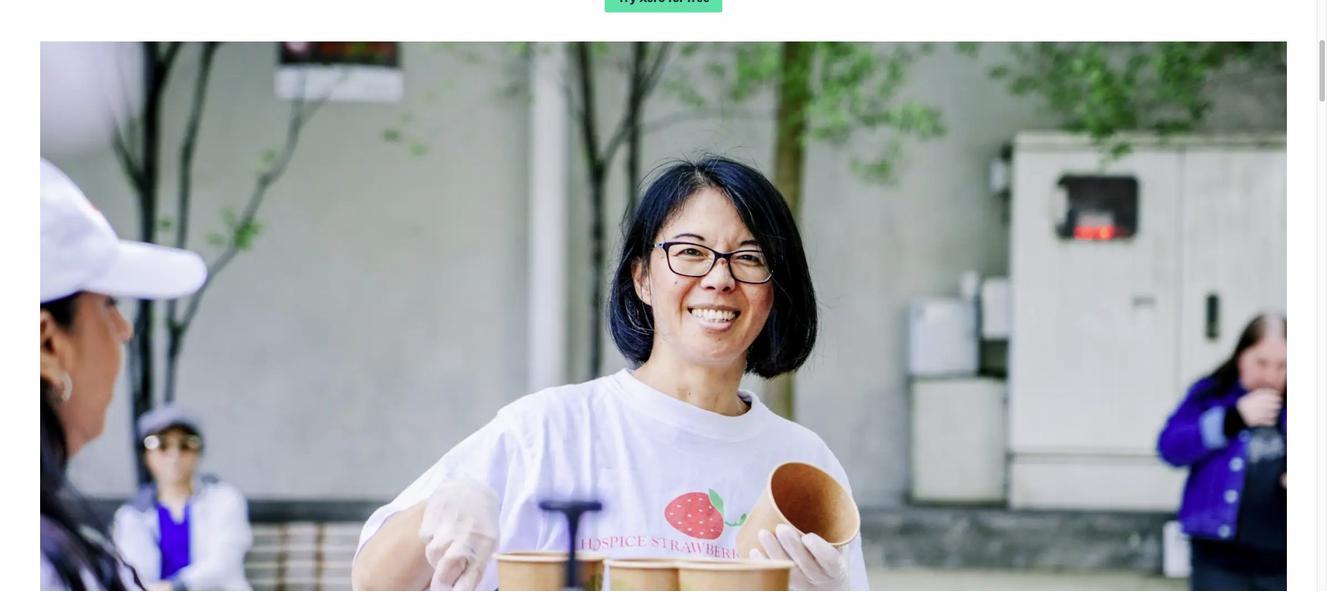 Task type: locate. For each thing, give the bounding box(es) containing it.
a xero staff member smiling while serving food at a volunteer day. image
[[0, 42, 1328, 592]]



Task type: vqa. For each thing, say whether or not it's contained in the screenshot.
business in the dropdown button
no



